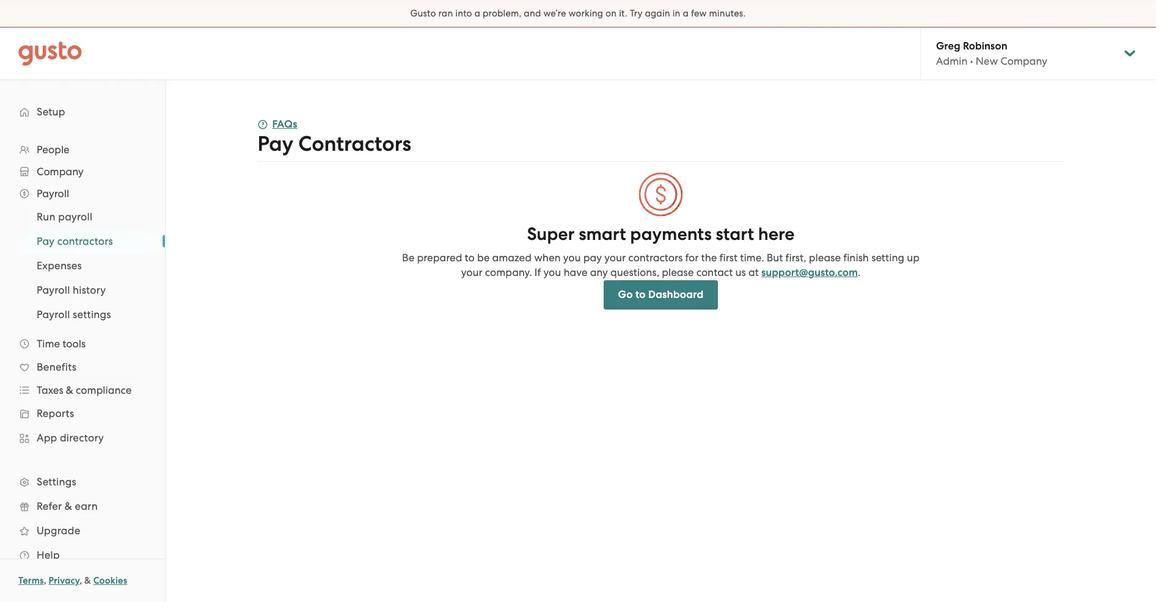 Task type: describe. For each thing, give the bounding box(es) containing it.
payroll history link
[[22, 279, 153, 301]]

payroll for payroll
[[37, 188, 69, 200]]

privacy link
[[49, 576, 80, 587]]

at
[[748, 266, 759, 279]]

benefits link
[[12, 356, 153, 378]]

taxes
[[37, 384, 63, 397]]

payments
[[630, 224, 712, 245]]

2 , from the left
[[80, 576, 82, 587]]

1 vertical spatial you
[[544, 266, 561, 279]]

to inside 'be prepared to be amazed when you pay your contractors for the first time. but first, please finish setting up your company. if you have any questions, please contact us at'
[[465, 252, 475, 264]]

support@gusto.com link
[[761, 266, 858, 279]]

faqs
[[272, 118, 297, 131]]

try
[[630, 8, 642, 19]]

problem,
[[483, 8, 521, 19]]

pay contractors
[[37, 235, 113, 247]]

be
[[402, 252, 414, 264]]

2 a from the left
[[683, 8, 689, 19]]

and
[[524, 8, 541, 19]]

1 horizontal spatial you
[[563, 252, 581, 264]]

people
[[37, 144, 69, 156]]

robinson
[[963, 40, 1007, 53]]

but
[[767, 252, 783, 264]]

1 horizontal spatial your
[[604, 252, 626, 264]]

expenses
[[37, 260, 82, 272]]

run
[[37, 211, 55, 223]]

first
[[720, 252, 738, 264]]

be
[[477, 252, 490, 264]]

admin
[[936, 55, 968, 67]]

list containing run payroll
[[0, 205, 165, 327]]

start
[[716, 224, 754, 245]]

any
[[590, 266, 608, 279]]

history
[[73, 284, 106, 296]]

questions,
[[610, 266, 659, 279]]

time tools button
[[12, 333, 153, 355]]

run payroll link
[[22, 206, 153, 228]]

setup link
[[12, 101, 153, 123]]

& for compliance
[[66, 384, 73, 397]]

payroll button
[[12, 183, 153, 205]]

have
[[564, 266, 587, 279]]

if
[[535, 266, 541, 279]]

contractors inside 'be prepared to be amazed when you pay your contractors for the first time. but first, please finish setting up your company. if you have any questions, please contact us at'
[[628, 252, 683, 264]]

go to dashboard link
[[603, 280, 718, 310]]

compliance
[[76, 384, 132, 397]]

here
[[758, 224, 795, 245]]

reports
[[37, 408, 74, 420]]

payroll for payroll history
[[37, 284, 70, 296]]

terms
[[18, 576, 44, 587]]

payroll settings
[[37, 309, 111, 321]]

app
[[37, 432, 57, 444]]

pay contractors
[[258, 131, 411, 156]]

terms , privacy , & cookies
[[18, 576, 127, 587]]

pay for pay contractors
[[37, 235, 55, 247]]

1 , from the left
[[44, 576, 46, 587]]

directory
[[60, 432, 104, 444]]

company inside the greg robinson admin • new company
[[1000, 55, 1047, 67]]

contact
[[696, 266, 733, 279]]

gusto ran into a problem, and we're working on it. try again in a few minutes.
[[410, 8, 746, 19]]

contractors
[[298, 131, 411, 156]]

cookies
[[93, 576, 127, 587]]

app directory link
[[12, 427, 153, 449]]

settings
[[73, 309, 111, 321]]

super
[[527, 224, 575, 245]]

minutes.
[[709, 8, 746, 19]]

time tools
[[37, 338, 86, 350]]

amazed
[[492, 252, 532, 264]]

go
[[618, 288, 633, 301]]

1 vertical spatial your
[[461, 266, 482, 279]]

go to dashboard
[[618, 288, 704, 301]]

for
[[685, 252, 699, 264]]

benefits
[[37, 361, 76, 373]]

setting
[[871, 252, 904, 264]]

.
[[858, 266, 860, 279]]

super smart payments start here
[[527, 224, 795, 245]]

1 a from the left
[[474, 8, 480, 19]]

dashboard
[[648, 288, 704, 301]]

few
[[691, 8, 707, 19]]

privacy
[[49, 576, 80, 587]]

pay for pay contractors
[[258, 131, 293, 156]]

working
[[568, 8, 603, 19]]

it.
[[619, 8, 627, 19]]



Task type: vqa. For each thing, say whether or not it's contained in the screenshot.
1st "a" from right
yes



Task type: locate. For each thing, give the bounding box(es) containing it.
1 vertical spatial company
[[37, 166, 84, 178]]

time.
[[740, 252, 764, 264]]

gusto
[[410, 8, 436, 19]]

terms link
[[18, 576, 44, 587]]

us
[[735, 266, 746, 279]]

when
[[534, 252, 561, 264]]

1 vertical spatial contractors
[[628, 252, 683, 264]]

faqs button
[[258, 117, 297, 132]]

a
[[474, 8, 480, 19], [683, 8, 689, 19]]

taxes & compliance
[[37, 384, 132, 397]]

0 horizontal spatial ,
[[44, 576, 46, 587]]

a right into
[[474, 8, 480, 19]]

& right "taxes"
[[66, 384, 73, 397]]

into
[[455, 8, 472, 19]]

cookies button
[[93, 574, 127, 588]]

greg
[[936, 40, 960, 53]]

company inside dropdown button
[[37, 166, 84, 178]]

,
[[44, 576, 46, 587], [80, 576, 82, 587]]

, down help link
[[80, 576, 82, 587]]

company.
[[485, 266, 532, 279]]

0 horizontal spatial contractors
[[57, 235, 113, 247]]

time
[[37, 338, 60, 350]]

pay contractors link
[[22, 230, 153, 252]]

contractors down the super smart payments start here
[[628, 252, 683, 264]]

1 vertical spatial payroll
[[37, 284, 70, 296]]

your
[[604, 252, 626, 264], [461, 266, 482, 279]]

1 list from the top
[[0, 139, 165, 568]]

0 horizontal spatial your
[[461, 266, 482, 279]]

payroll settings link
[[22, 304, 153, 326]]

help
[[37, 549, 60, 562]]

pay
[[258, 131, 293, 156], [37, 235, 55, 247]]

1 horizontal spatial pay
[[258, 131, 293, 156]]

1 horizontal spatial company
[[1000, 55, 1047, 67]]

a right in
[[683, 8, 689, 19]]

& left "cookies" button
[[84, 576, 91, 587]]

0 horizontal spatial please
[[662, 266, 694, 279]]

0 vertical spatial to
[[465, 252, 475, 264]]

1 horizontal spatial ,
[[80, 576, 82, 587]]

greg robinson admin • new company
[[936, 40, 1047, 67]]

contractors up expenses link
[[57, 235, 113, 247]]

the
[[701, 252, 717, 264]]

0 horizontal spatial to
[[465, 252, 475, 264]]

0 vertical spatial company
[[1000, 55, 1047, 67]]

please up support@gusto.com .
[[809, 252, 841, 264]]

please
[[809, 252, 841, 264], [662, 266, 694, 279]]

company right new
[[1000, 55, 1047, 67]]

1 horizontal spatial contractors
[[628, 252, 683, 264]]

2 list from the top
[[0, 205, 165, 327]]

1 vertical spatial &
[[65, 500, 72, 513]]

run payroll
[[37, 211, 92, 223]]

gusto navigation element
[[0, 80, 165, 587]]

& for earn
[[65, 500, 72, 513]]

0 vertical spatial payroll
[[37, 188, 69, 200]]

upgrade link
[[12, 520, 153, 542]]

finish
[[843, 252, 869, 264]]

home image
[[18, 41, 82, 66]]

list containing people
[[0, 139, 165, 568]]

support@gusto.com
[[761, 266, 858, 279]]

app directory
[[37, 432, 104, 444]]

pay down 'faqs'
[[258, 131, 293, 156]]

list
[[0, 139, 165, 568], [0, 205, 165, 327]]

1 payroll from the top
[[37, 188, 69, 200]]

refer & earn link
[[12, 496, 153, 518]]

•
[[970, 55, 973, 67]]

payroll
[[37, 188, 69, 200], [37, 284, 70, 296], [37, 309, 70, 321]]

we're
[[543, 8, 566, 19]]

tools
[[62, 338, 86, 350]]

&
[[66, 384, 73, 397], [65, 500, 72, 513], [84, 576, 91, 587]]

people button
[[12, 139, 153, 161]]

1 vertical spatial to
[[635, 288, 646, 301]]

your up any
[[604, 252, 626, 264]]

1 horizontal spatial a
[[683, 8, 689, 19]]

payroll
[[58, 211, 92, 223]]

on
[[606, 8, 617, 19]]

ran
[[438, 8, 453, 19]]

prepared
[[417, 252, 462, 264]]

2 vertical spatial &
[[84, 576, 91, 587]]

payroll up time on the bottom left of page
[[37, 309, 70, 321]]

in
[[673, 8, 680, 19]]

, left privacy
[[44, 576, 46, 587]]

1 vertical spatial pay
[[37, 235, 55, 247]]

expenses link
[[22, 255, 153, 277]]

3 payroll from the top
[[37, 309, 70, 321]]

setup
[[37, 106, 65, 118]]

1 horizontal spatial please
[[809, 252, 841, 264]]

0 horizontal spatial company
[[37, 166, 84, 178]]

up
[[907, 252, 920, 264]]

new
[[976, 55, 998, 67]]

earn
[[75, 500, 98, 513]]

& inside dropdown button
[[66, 384, 73, 397]]

payroll down expenses
[[37, 284, 70, 296]]

settings
[[37, 476, 76, 488]]

support@gusto.com .
[[761, 266, 860, 279]]

to left be
[[465, 252, 475, 264]]

1 horizontal spatial to
[[635, 288, 646, 301]]

refer & earn
[[37, 500, 98, 513]]

contractors inside gusto navigation element
[[57, 235, 113, 247]]

to right go in the right of the page
[[635, 288, 646, 301]]

payroll for payroll settings
[[37, 309, 70, 321]]

company down people at top left
[[37, 166, 84, 178]]

taxes & compliance button
[[12, 379, 153, 401]]

company
[[1000, 55, 1047, 67], [37, 166, 84, 178]]

again
[[645, 8, 670, 19]]

payroll history
[[37, 284, 106, 296]]

you up the have
[[563, 252, 581, 264]]

& left earn
[[65, 500, 72, 513]]

please down for at the top right
[[662, 266, 694, 279]]

0 vertical spatial your
[[604, 252, 626, 264]]

you right if
[[544, 266, 561, 279]]

contractors
[[57, 235, 113, 247], [628, 252, 683, 264]]

payroll up run
[[37, 188, 69, 200]]

0 vertical spatial contractors
[[57, 235, 113, 247]]

0 horizontal spatial pay
[[37, 235, 55, 247]]

company button
[[12, 161, 153, 183]]

0 vertical spatial you
[[563, 252, 581, 264]]

0 vertical spatial pay
[[258, 131, 293, 156]]

illustration of a coin image
[[638, 172, 684, 218]]

pay down run
[[37, 235, 55, 247]]

payroll inside dropdown button
[[37, 188, 69, 200]]

2 vertical spatial payroll
[[37, 309, 70, 321]]

0 vertical spatial &
[[66, 384, 73, 397]]

your down be
[[461, 266, 482, 279]]

help link
[[12, 544, 153, 566]]

pay inside gusto navigation element
[[37, 235, 55, 247]]

be prepared to be amazed when you pay your contractors for the first time. but first, please finish setting up your company. if you have any questions, please contact us at
[[402, 252, 920, 279]]

upgrade
[[37, 525, 80, 537]]

0 horizontal spatial you
[[544, 266, 561, 279]]

2 payroll from the top
[[37, 284, 70, 296]]

0 vertical spatial please
[[809, 252, 841, 264]]

0 horizontal spatial a
[[474, 8, 480, 19]]

1 vertical spatial please
[[662, 266, 694, 279]]



